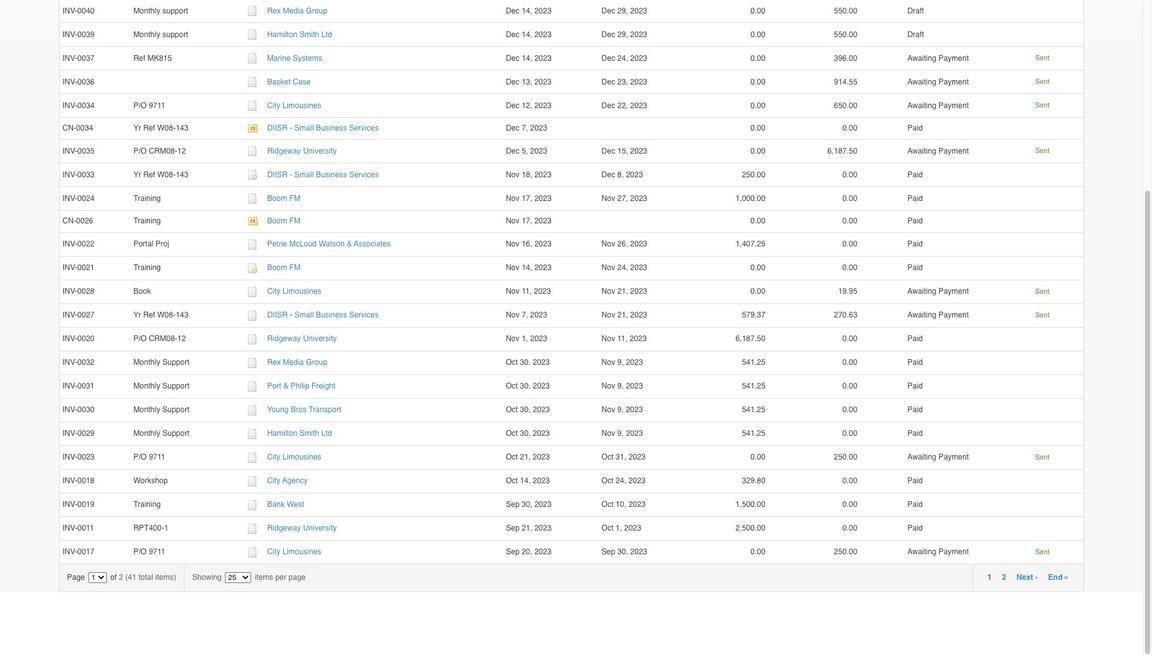 Task type: describe. For each thing, give the bounding box(es) containing it.
hamilton smith ltd for monthly support
[[267, 30, 332, 39]]

boom for 0021
[[267, 263, 287, 272]]

0022
[[77, 240, 95, 249]]

paid for 0018
[[908, 477, 923, 486]]

case
[[293, 77, 311, 86]]

(
[[125, 573, 128, 582]]

inv- for 0019
[[62, 501, 77, 510]]

oct 10, 2023
[[602, 501, 650, 510]]

inv-0036
[[62, 77, 95, 86]]

inv-0030
[[62, 406, 95, 415]]

0039
[[77, 30, 95, 39]]

transport
[[309, 406, 341, 415]]

paid for 0031
[[908, 382, 923, 391]]

rex media group for monthly support
[[267, 6, 327, 15]]

rpt400-
[[133, 524, 164, 533]]

10,
[[616, 501, 627, 510]]

small for nov 7, 2023
[[295, 311, 314, 320]]

8,
[[618, 170, 624, 179]]

2,500.00
[[736, 524, 766, 533]]

- for inv-0027
[[290, 311, 292, 320]]

22,
[[618, 101, 628, 110]]

port & philip freight link
[[267, 382, 336, 391]]

inv- for 0036
[[62, 77, 77, 86]]

23,
[[618, 77, 628, 86]]

boom fm for 0021
[[267, 263, 301, 272]]

basket case
[[267, 77, 311, 86]]

1 horizontal spatial sep 30, 2023
[[602, 548, 652, 557]]

1 horizontal spatial 6,187.50
[[828, 147, 858, 156]]

business for dec 7, 2023
[[316, 124, 347, 133]]

awaiting for dec 5, 2023
[[908, 147, 937, 156]]

page
[[289, 573, 306, 582]]

0029
[[77, 429, 95, 438]]

sep for oct 10, 2023
[[506, 501, 520, 510]]

diisr - small business services for nov 18, 2023
[[267, 170, 379, 179]]

24, for dec
[[618, 54, 628, 63]]

0020
[[77, 335, 95, 344]]

awaiting for dec 14, 2023
[[908, 54, 937, 63]]

7, for dec
[[522, 124, 528, 133]]

inv-0011
[[62, 524, 94, 533]]

nov 14, 2023
[[506, 263, 552, 272]]

nov 7, 2023
[[506, 311, 547, 320]]

port
[[267, 382, 281, 391]]

diisr for 0033
[[267, 170, 288, 179]]

0026
[[76, 217, 93, 226]]

sent for sep 20, 2023
[[1035, 548, 1050, 557]]

boom fm for 0024
[[267, 194, 301, 203]]

2 2 from the left
[[1002, 573, 1007, 582]]

inv- for 0023
[[62, 453, 77, 462]]

41
[[128, 573, 136, 582]]

city for 0028
[[267, 287, 280, 296]]

training for inv-0024
[[133, 194, 161, 203]]

rex media group link for monthly support
[[267, 358, 327, 367]]

0 horizontal spatial nov 11, 2023
[[506, 287, 551, 296]]

1,000.00
[[736, 194, 766, 203]]

boom for 0026
[[267, 217, 287, 226]]

396.00
[[834, 54, 858, 63]]

portal proj
[[133, 240, 169, 249]]

3 dec 14, 2023 from the top
[[506, 54, 552, 63]]

hamilton for support
[[267, 429, 298, 438]]

diisr - small business services link for dec 7, 2023
[[267, 124, 379, 133]]

inv-0033
[[62, 170, 95, 179]]

inv-0020
[[62, 335, 95, 344]]

boom for 0024
[[267, 194, 287, 203]]

support for 0029
[[162, 429, 189, 438]]

inv- for 0035
[[62, 147, 77, 156]]

city for 0018
[[267, 477, 280, 486]]

5,
[[522, 147, 528, 156]]

0024
[[77, 194, 95, 203]]

inv-0028
[[62, 287, 95, 296]]

bros
[[291, 406, 307, 415]]

inv-0023
[[62, 453, 95, 462]]

143 for inv-0027
[[176, 311, 189, 320]]

awaiting payment for nov 11, 2023
[[908, 287, 969, 296]]

ref for 0033
[[143, 170, 155, 179]]

yr ref w08-143 for cn-0034
[[133, 124, 189, 133]]

sent for nov 11, 2023
[[1035, 287, 1050, 296]]

yr ref w08-143 for inv-0033
[[133, 170, 189, 179]]

p/o for 0034
[[133, 101, 147, 110]]

of 2 ( 41 total items)
[[108, 573, 176, 582]]

0011
[[77, 524, 94, 533]]

cn- for cn-0026
[[62, 217, 76, 226]]

oct 30, 2023 for rex media group
[[506, 358, 550, 367]]

dec 14, 2023 for ltd
[[506, 30, 552, 39]]

1 link
[[988, 573, 992, 582]]

9711 for 0034
[[149, 101, 165, 110]]

dec 22, 2023
[[602, 101, 652, 110]]

city limousines link for inv-0023
[[267, 453, 321, 462]]

0023
[[77, 453, 95, 462]]

inv- for 0037
[[62, 54, 77, 63]]

media for support
[[283, 358, 304, 367]]

1 horizontal spatial 1
[[988, 573, 992, 582]]

sent for oct 21, 2023
[[1035, 453, 1050, 462]]

showing
[[192, 573, 224, 582]]

petrie mcloud watson & associates
[[267, 240, 391, 249]]

nov 9, 2023 for young bros transport
[[602, 406, 648, 415]]

sep 21, 2023
[[506, 524, 552, 533]]

awaiting for sep 20, 2023
[[908, 548, 937, 557]]

port & philip freight
[[267, 382, 336, 391]]

1 vertical spatial nov 11, 2023
[[602, 335, 651, 344]]

total
[[139, 573, 153, 582]]

inv-0027
[[62, 311, 95, 320]]

dec 7, 2023
[[506, 124, 547, 133]]

inv-0029
[[62, 429, 95, 438]]

watson
[[319, 240, 345, 249]]

- for inv-0033
[[290, 170, 292, 179]]

dec 12, 2023
[[506, 101, 552, 110]]

crm08- for 0020
[[149, 335, 177, 344]]

workshop
[[133, 477, 168, 486]]

inv-0039
[[62, 30, 95, 39]]

w08- for inv-0027
[[157, 311, 176, 320]]

0036
[[77, 77, 95, 86]]

31,
[[616, 453, 627, 462]]

0 horizontal spatial sep 30, 2023
[[506, 501, 552, 510]]

inv- for 0018
[[62, 477, 77, 486]]

dec 5, 2023
[[506, 147, 547, 156]]

rpt400-1
[[133, 524, 168, 533]]

dec 15, 2023
[[602, 147, 652, 156]]

0 vertical spatial 11,
[[522, 287, 532, 296]]

city agency
[[267, 477, 308, 486]]

petrie
[[267, 240, 287, 249]]

end » link
[[1048, 573, 1069, 582]]

associates
[[354, 240, 391, 249]]

bank
[[267, 501, 285, 510]]

p/o 9711 for inv-0034
[[133, 101, 165, 110]]

cn-0034
[[62, 124, 93, 133]]

ridgeway for 0035
[[267, 147, 301, 156]]

city limousines link for inv-0017
[[267, 548, 321, 557]]

- for cn-0034
[[290, 124, 292, 133]]

0021
[[77, 263, 95, 272]]

0 vertical spatial 1
[[164, 524, 168, 533]]

0040
[[77, 6, 95, 15]]

per
[[275, 573, 287, 582]]

1,500.00
[[736, 501, 766, 510]]

paid for 0022
[[908, 240, 923, 249]]

sent for dec 12, 2023
[[1035, 101, 1050, 110]]

diisr - small business services for nov 7, 2023
[[267, 311, 379, 320]]

0033
[[77, 170, 95, 179]]

payment for oct 21, 2023
[[939, 453, 969, 462]]

7, for nov
[[522, 311, 528, 320]]

0018
[[77, 477, 95, 486]]

ridgeway university for sep 21, 2023
[[267, 524, 337, 533]]

1 horizontal spatial 11,
[[618, 335, 628, 344]]

awaiting payment for oct 21, 2023
[[908, 453, 969, 462]]

0028
[[77, 287, 95, 296]]

awaiting for oct 21, 2023
[[908, 453, 937, 462]]

marine systems link
[[267, 54, 322, 63]]

p/o for 0023
[[133, 453, 147, 462]]

diisr - small business services link for nov 18, 2023
[[267, 170, 379, 179]]

paid for 0029
[[908, 429, 923, 438]]

young bros transport
[[267, 406, 341, 415]]

dec 24, 2023
[[602, 54, 652, 63]]

0031
[[77, 382, 95, 391]]

inv-0031
[[62, 382, 95, 391]]

550.00 for hamilton smith ltd
[[834, 30, 858, 39]]

freight
[[312, 382, 336, 391]]

dec 8, 2023
[[602, 170, 648, 179]]

143 for cn-0034
[[176, 124, 189, 133]]

dec 14, 2023 for group
[[506, 6, 552, 15]]

paid for 0033
[[908, 170, 923, 179]]

inv- for 0032
[[62, 358, 77, 367]]

1 2 from the left
[[119, 573, 123, 582]]

9711 for 0017
[[149, 548, 165, 557]]

0035
[[77, 147, 95, 156]]

16,
[[522, 240, 533, 249]]

inv- for 0033
[[62, 170, 77, 179]]

ref mk815
[[133, 54, 172, 63]]

monthly support for inv-0039
[[133, 30, 188, 39]]

inv-0040
[[62, 6, 95, 15]]

payment for dec 12, 2023
[[939, 101, 969, 110]]

rex for support
[[267, 6, 281, 15]]

1 horizontal spatial &
[[347, 240, 352, 249]]

inv-0021
[[62, 263, 95, 272]]

ltd for monthly support
[[321, 30, 332, 39]]

inv- for 0031
[[62, 382, 77, 391]]

city limousines for 0017
[[267, 548, 321, 557]]

bank west
[[267, 501, 304, 510]]

12 for inv-0035
[[177, 147, 186, 156]]



Task type: locate. For each thing, give the bounding box(es) containing it.
1 vertical spatial yr
[[133, 170, 141, 179]]

2 vertical spatial services
[[349, 311, 379, 320]]

4 paid from the top
[[908, 217, 923, 226]]

ridgeway university for dec 5, 2023
[[267, 147, 337, 156]]

next › link
[[1017, 573, 1038, 582]]

1 boom fm link from the top
[[267, 194, 301, 203]]

1 vertical spatial dec 14, 2023
[[506, 30, 552, 39]]

portal
[[133, 240, 153, 249]]

541.25
[[742, 358, 766, 367], [742, 382, 766, 391], [742, 406, 766, 415], [742, 429, 766, 438]]

services
[[349, 124, 379, 133], [349, 170, 379, 179], [349, 311, 379, 320]]

cn- for cn-0034
[[62, 124, 76, 133]]

17, up 16,
[[522, 217, 533, 226]]

2 9711 from the top
[[149, 453, 165, 462]]

1 vertical spatial diisr - small business services
[[267, 170, 379, 179]]

1
[[164, 524, 168, 533], [988, 573, 992, 582]]

hamilton up marine
[[267, 30, 298, 39]]

awaiting for dec 13, 2023
[[908, 77, 937, 86]]

143 for inv-0033
[[176, 170, 189, 179]]

1 vertical spatial 550.00
[[834, 30, 858, 39]]

2 business from the top
[[316, 170, 347, 179]]

city
[[267, 101, 280, 110], [267, 287, 280, 296], [267, 453, 280, 462], [267, 477, 280, 486], [267, 548, 280, 557]]

1 143 from the top
[[176, 124, 189, 133]]

p/o for 0035
[[133, 147, 147, 156]]

1 fm from the top
[[289, 194, 301, 203]]

nov 17, 2023 for 1,000.00
[[506, 194, 552, 203]]

diisr
[[267, 124, 288, 133], [267, 170, 288, 179], [267, 311, 288, 320]]

0 vertical spatial ridgeway university link
[[267, 147, 337, 156]]

0 vertical spatial business
[[316, 124, 347, 133]]

p/o 9711 down the rpt400-
[[133, 548, 165, 557]]

book
[[133, 287, 151, 296]]

rex media group link
[[267, 6, 327, 15], [267, 358, 327, 367]]

1 city limousines from the top
[[267, 101, 321, 110]]

0 vertical spatial university
[[303, 147, 337, 156]]

3 boom from the top
[[267, 263, 287, 272]]

inv- for 0020
[[62, 335, 77, 344]]

1 left 2 link
[[988, 573, 992, 582]]

2 9, from the top
[[618, 382, 624, 391]]

4 nov 9, 2023 from the top
[[602, 429, 648, 438]]

26,
[[618, 240, 628, 249]]

smith
[[300, 30, 319, 39], [300, 429, 319, 438]]

0 vertical spatial ridgeway
[[267, 147, 301, 156]]

payment
[[939, 54, 969, 63], [939, 77, 969, 86], [939, 101, 969, 110], [939, 147, 969, 156], [939, 287, 969, 296], [939, 311, 969, 320], [939, 453, 969, 462], [939, 548, 969, 557]]

0 vertical spatial p/o crm08-12
[[133, 147, 186, 156]]

ridgeway university link for dec 5, 2023
[[267, 147, 337, 156]]

nov 1, 2023
[[506, 335, 547, 344]]

0 vertical spatial rex media group link
[[267, 6, 327, 15]]

inv- up inv-0037
[[62, 30, 77, 39]]

0 vertical spatial support
[[162, 6, 188, 15]]

4 training from the top
[[133, 501, 161, 510]]

0 vertical spatial w08-
[[157, 124, 176, 133]]

crm08-
[[149, 147, 177, 156], [149, 335, 177, 344]]

training for cn-0026
[[133, 217, 161, 226]]

0 vertical spatial sep 30, 2023
[[506, 501, 552, 510]]

0 vertical spatial boom fm
[[267, 194, 301, 203]]

of
[[110, 573, 117, 582]]

1 vertical spatial hamilton smith ltd
[[267, 429, 332, 438]]

1 vertical spatial rex media group
[[267, 358, 327, 367]]

2 right 1 link
[[1002, 573, 1007, 582]]

1 hamilton smith ltd from the top
[[267, 30, 332, 39]]

0017
[[77, 548, 95, 557]]

cn-
[[62, 124, 76, 133], [62, 217, 76, 226]]

3 limousines from the top
[[283, 453, 321, 462]]

p/o down book
[[133, 335, 147, 344]]

2 small from the top
[[295, 170, 314, 179]]

0 vertical spatial hamilton smith ltd link
[[267, 30, 332, 39]]

petrie mcloud watson & associates link
[[267, 240, 391, 249]]

inv- up cn-0026
[[62, 194, 77, 203]]

11 paid from the top
[[908, 429, 923, 438]]

1 vertical spatial boom
[[267, 217, 287, 226]]

0 vertical spatial smith
[[300, 30, 319, 39]]

2 vertical spatial ridgeway university
[[267, 524, 337, 533]]

inv- down inv-0021
[[62, 287, 77, 296]]

monthly for 0031
[[133, 382, 160, 391]]

monthly for 0029
[[133, 429, 160, 438]]

diisr - small business services link
[[267, 124, 379, 133], [267, 170, 379, 179], [267, 311, 379, 320]]

3 ridgeway university link from the top
[[267, 524, 337, 533]]

marine systems
[[267, 54, 322, 63]]

1 vertical spatial rex
[[267, 358, 281, 367]]

basket case link
[[267, 77, 311, 86]]

1 monthly from the top
[[133, 6, 160, 15]]

14, for rex media group
[[522, 6, 533, 15]]

oct 30, 2023 for hamilton smith ltd
[[506, 429, 550, 438]]

city limousines link down mcloud
[[267, 287, 321, 296]]

rex media group link up philip
[[267, 358, 327, 367]]

media for support
[[283, 6, 304, 15]]

small
[[295, 124, 314, 133], [295, 170, 314, 179], [295, 311, 314, 320]]

3 nov 9, 2023 from the top
[[602, 406, 648, 415]]

0 vertical spatial 550.00
[[834, 6, 858, 15]]

2 boom fm from the top
[[267, 217, 301, 226]]

21 inv- from the top
[[62, 524, 77, 533]]

city limousines up page
[[267, 548, 321, 557]]

yr for 0027
[[133, 311, 141, 320]]

1 sent from the top
[[1035, 54, 1050, 62]]

4 9, from the top
[[618, 429, 624, 438]]

services for nov 7, 2023
[[349, 311, 379, 320]]

west
[[287, 501, 304, 510]]

0 vertical spatial nov 11, 2023
[[506, 287, 551, 296]]

p/o down ref mk815
[[133, 101, 147, 110]]

1 vertical spatial cn-
[[62, 217, 76, 226]]

hamilton smith ltd link for monthly support
[[267, 429, 332, 438]]

2 left (
[[119, 573, 123, 582]]

inv- for 0039
[[62, 30, 77, 39]]

inv- down inv-0011
[[62, 548, 77, 557]]

yr right cn-0034
[[133, 124, 141, 133]]

0 vertical spatial 17,
[[522, 194, 533, 203]]

limousines for sep
[[283, 548, 321, 557]]

0 vertical spatial ridgeway university
[[267, 147, 337, 156]]

0 vertical spatial services
[[349, 124, 379, 133]]

oct 24, 2023
[[602, 477, 650, 486]]

4 limousines from the top
[[283, 548, 321, 557]]

hamilton smith ltd down bros
[[267, 429, 332, 438]]

rex media group up philip
[[267, 358, 327, 367]]

p/o for 0017
[[133, 548, 147, 557]]

inv-0019
[[62, 501, 95, 510]]

3 9711 from the top
[[149, 548, 165, 557]]

awaiting payment for dec 14, 2023
[[908, 54, 969, 63]]

city limousines down mcloud
[[267, 287, 321, 296]]

paid
[[908, 124, 923, 133], [908, 170, 923, 179], [908, 194, 923, 203], [908, 217, 923, 226], [908, 240, 923, 249], [908, 263, 923, 272], [908, 335, 923, 344], [908, 358, 923, 367], [908, 382, 923, 391], [908, 406, 923, 415], [908, 429, 923, 438], [908, 477, 923, 486], [908, 501, 923, 510], [908, 524, 923, 533]]

1 boom fm from the top
[[267, 194, 301, 203]]

1 vertical spatial 11,
[[618, 335, 628, 344]]

sep 30, 2023 down oct 1, 2023
[[602, 548, 652, 557]]

2 p/o 9711 from the top
[[133, 453, 165, 462]]

p/o 9711 down ref mk815
[[133, 101, 165, 110]]

inv- down cn-0026
[[62, 240, 77, 249]]

city down basket
[[267, 101, 280, 110]]

inv- up inv-0039
[[62, 6, 77, 15]]

oct
[[506, 358, 518, 367], [506, 382, 518, 391], [506, 406, 518, 415], [506, 429, 518, 438], [506, 453, 518, 462], [602, 453, 614, 462], [506, 477, 518, 486], [602, 477, 614, 486], [602, 501, 614, 510], [602, 524, 614, 533]]

nov 17, 2023 down nov 18, 2023
[[506, 194, 552, 203]]

group for monthly support
[[306, 358, 327, 367]]

philip
[[291, 382, 310, 391]]

2 monthly support from the top
[[133, 30, 188, 39]]

dec 13, 2023
[[506, 77, 552, 86]]

0 vertical spatial 24,
[[618, 54, 628, 63]]

inv- down inv-0030 at the bottom left of page
[[62, 429, 77, 438]]

nov 11, 2023
[[506, 287, 551, 296], [602, 335, 651, 344]]

draft
[[908, 6, 924, 15], [908, 30, 924, 39]]

inv- up the inv-0018
[[62, 453, 77, 462]]

2 nov 17, 2023 from the top
[[506, 217, 552, 226]]

1 vertical spatial ridgeway university link
[[267, 335, 337, 344]]

0034 for cn-
[[76, 124, 93, 133]]

payment for sep 20, 2023
[[939, 548, 969, 557]]

4 payment from the top
[[939, 147, 969, 156]]

inv-0032
[[62, 358, 95, 367]]

monthly
[[133, 6, 160, 15], [133, 30, 160, 39], [133, 358, 160, 367], [133, 382, 160, 391], [133, 406, 160, 415], [133, 429, 160, 438]]

1, down the 10,
[[616, 524, 622, 533]]

city limousines
[[267, 101, 321, 110], [267, 287, 321, 296], [267, 453, 321, 462], [267, 548, 321, 557]]

1 diisr - small business services from the top
[[267, 124, 379, 133]]

group up freight
[[306, 358, 327, 367]]

hamilton for support
[[267, 30, 298, 39]]

hamilton down young
[[267, 429, 298, 438]]

2 vertical spatial boom fm
[[267, 263, 301, 272]]

2 dec 14, 2023 from the top
[[506, 30, 552, 39]]

0 horizontal spatial 2
[[119, 573, 123, 582]]

2 paid from the top
[[908, 170, 923, 179]]

monthly support for inv-0032
[[133, 358, 189, 367]]

sent for dec 5, 2023
[[1035, 147, 1050, 155]]

2 ridgeway university link from the top
[[267, 335, 337, 344]]

17, for 1,000.00
[[522, 194, 533, 203]]

2 vertical spatial w08-
[[157, 311, 176, 320]]

7, up nov 1, 2023
[[522, 311, 528, 320]]

1 training from the top
[[133, 194, 161, 203]]

& right watson in the top of the page
[[347, 240, 352, 249]]

inv- for 0021
[[62, 263, 77, 272]]

3 p/o 9711 from the top
[[133, 548, 165, 557]]

14, for hamilton smith ltd
[[522, 30, 533, 39]]

24, up 23, at the top
[[618, 54, 628, 63]]

nov 21, 2023 for nov 7, 2023
[[602, 311, 652, 320]]

15 inv- from the top
[[62, 382, 77, 391]]

3 paid from the top
[[908, 194, 923, 203]]

9711 up "workshop"
[[149, 453, 165, 462]]

hamilton smith ltd up marine systems in the left of the page
[[267, 30, 332, 39]]

16 inv- from the top
[[62, 406, 77, 415]]

1 vertical spatial fm
[[289, 217, 301, 226]]

nov 9, 2023 for hamilton smith ltd
[[602, 429, 648, 438]]

0 vertical spatial 1,
[[522, 335, 528, 344]]

0 vertical spatial monthly support
[[133, 6, 188, 15]]

1, down nov 7, 2023
[[522, 335, 528, 344]]

p/o 9711 for inv-0023
[[133, 453, 165, 462]]

14 inv- from the top
[[62, 358, 77, 367]]

city up the city agency link
[[267, 453, 280, 462]]

smith down young bros transport
[[300, 429, 319, 438]]

ltd up systems
[[321, 30, 332, 39]]

7 paid from the top
[[908, 335, 923, 344]]

0034 down 0036
[[77, 101, 95, 110]]

1 vertical spatial crm08-
[[149, 335, 177, 344]]

3 city from the top
[[267, 453, 280, 462]]

17, down '18,'
[[522, 194, 533, 203]]

1 crm08- from the top
[[149, 147, 177, 156]]

monthly support for inv-0031
[[133, 382, 189, 391]]

0 horizontal spatial &
[[283, 382, 289, 391]]

4 support from the top
[[162, 429, 189, 438]]

0 vertical spatial dec 29, 2023
[[602, 6, 652, 15]]

20,
[[522, 548, 533, 557]]

3 diisr from the top
[[267, 311, 288, 320]]

1 limousines from the top
[[283, 101, 321, 110]]

6,187.50
[[828, 147, 858, 156], [736, 335, 766, 344]]

dec 14, 2023
[[506, 6, 552, 15], [506, 30, 552, 39], [506, 54, 552, 63]]

2 29, from the top
[[618, 30, 628, 39]]

0 vertical spatial 7,
[[522, 124, 528, 133]]

inv- for 0029
[[62, 429, 77, 438]]

ridgeway university link for nov 1, 2023
[[267, 335, 337, 344]]

city left "agency"
[[267, 477, 280, 486]]

payment for dec 5, 2023
[[939, 147, 969, 156]]

2 - from the top
[[290, 170, 292, 179]]

hamilton smith ltd link
[[267, 30, 332, 39], [267, 429, 332, 438]]

9, for port & philip freight
[[618, 382, 624, 391]]

city up items per page
[[267, 548, 280, 557]]

0 vertical spatial nov 21, 2023
[[602, 287, 652, 296]]

bank west link
[[267, 501, 304, 510]]

3 monthly support from the top
[[133, 406, 189, 415]]

1 vertical spatial ridgeway university
[[267, 335, 337, 344]]

city limousines link up page
[[267, 548, 321, 557]]

30, for group
[[520, 358, 531, 367]]

nov 17, 2023 up nov 16, 2023
[[506, 217, 552, 226]]

2 nov 9, 2023 from the top
[[602, 382, 648, 391]]

paid for 0030
[[908, 406, 923, 415]]

0 vertical spatial hamilton
[[267, 30, 298, 39]]

city limousines link up "agency"
[[267, 453, 321, 462]]

1 vertical spatial &
[[283, 382, 289, 391]]

2 hamilton smith ltd link from the top
[[267, 429, 332, 438]]

inv- up cn-0034
[[62, 101, 77, 110]]

2 oct 30, 2023 from the top
[[506, 382, 550, 391]]

2 7, from the top
[[522, 311, 528, 320]]

1 vertical spatial services
[[349, 170, 379, 179]]

sent for dec 13, 2023
[[1035, 78, 1050, 86]]

29, for rex media group
[[618, 6, 628, 15]]

1 support from the top
[[162, 358, 189, 367]]

boom
[[267, 194, 287, 203], [267, 217, 287, 226], [267, 263, 287, 272]]

inv-0022
[[62, 240, 95, 249]]

7, up 5,
[[522, 124, 528, 133]]

1 p/o 9711 from the top
[[133, 101, 165, 110]]

0 vertical spatial fm
[[289, 194, 301, 203]]

2 vertical spatial yr ref w08-143
[[133, 311, 189, 320]]

oct 1, 2023
[[602, 524, 646, 533]]

paid for 0011
[[908, 524, 923, 533]]

3 small from the top
[[295, 311, 314, 320]]

0 vertical spatial hamilton smith ltd
[[267, 30, 332, 39]]

1 vertical spatial diisr
[[267, 170, 288, 179]]

young
[[267, 406, 289, 415]]

yr for 0034
[[133, 124, 141, 133]]

paid for 0034
[[908, 124, 923, 133]]

rex up marine
[[267, 6, 281, 15]]

7 awaiting payment from the top
[[908, 453, 969, 462]]

9711 down rpt400-1
[[149, 548, 165, 557]]

boom fm link for inv-0024
[[267, 194, 301, 203]]

1 ridgeway from the top
[[267, 147, 301, 156]]

payment for dec 13, 2023
[[939, 77, 969, 86]]

nov 17, 2023
[[506, 194, 552, 203], [506, 217, 552, 226]]

29, for hamilton smith ltd
[[618, 30, 628, 39]]

24, down 31,
[[616, 477, 627, 486]]

5 city from the top
[[267, 548, 280, 557]]

1 vertical spatial w08-
[[157, 170, 176, 179]]

6,187.50 down 579.37 at the top of page
[[736, 335, 766, 344]]

17,
[[522, 194, 533, 203], [522, 217, 533, 226]]

0 vertical spatial boom fm link
[[267, 194, 301, 203]]

1 vertical spatial support
[[162, 30, 188, 39]]

1 vertical spatial small
[[295, 170, 314, 179]]

dec 29, 2023 for rex media group
[[602, 6, 652, 15]]

9711 down mk815
[[149, 101, 165, 110]]

18,
[[522, 170, 533, 179]]

2 vertical spatial ridgeway university link
[[267, 524, 337, 533]]

3 support from the top
[[162, 406, 189, 415]]

inv- down cn-0034
[[62, 147, 77, 156]]

24, for oct
[[616, 477, 627, 486]]

fm for inv-0024
[[289, 194, 301, 203]]

2 vertical spatial -
[[290, 311, 292, 320]]

ref for 0027
[[143, 311, 155, 320]]

0 vertical spatial 250.00
[[742, 170, 766, 179]]

-
[[290, 124, 292, 133], [290, 170, 292, 179], [290, 311, 292, 320]]

0 vertical spatial media
[[283, 6, 304, 15]]

9711 for 0023
[[149, 453, 165, 462]]

media up marine systems in the left of the page
[[283, 6, 304, 15]]

inv- up inv-0030 at the bottom left of page
[[62, 382, 77, 391]]

3 w08- from the top
[[157, 311, 176, 320]]

sep down oct 1, 2023
[[602, 548, 615, 557]]

3 fm from the top
[[289, 263, 301, 272]]

monthly support for inv-0029
[[133, 429, 189, 438]]

0 vertical spatial group
[[306, 6, 327, 15]]

next ›
[[1017, 573, 1038, 582]]

1 - from the top
[[290, 124, 292, 133]]

3 sent from the top
[[1035, 101, 1050, 110]]

6 awaiting payment from the top
[[908, 311, 969, 320]]

sep up 'sep 20, 2023'
[[506, 524, 520, 533]]

p/o down the rpt400-
[[133, 548, 147, 557]]

250.00 for oct 31, 2023
[[834, 453, 858, 462]]

0 vertical spatial dec 14, 2023
[[506, 6, 552, 15]]

0 vertical spatial 29,
[[618, 6, 628, 15]]

2 vertical spatial boom
[[267, 263, 287, 272]]

3 diisr - small business services from the top
[[267, 311, 379, 320]]

1 cn- from the top
[[62, 124, 76, 133]]

1 dec 29, 2023 from the top
[[602, 6, 652, 15]]

1 vertical spatial boom fm
[[267, 217, 301, 226]]

ltd for monthly support
[[321, 429, 332, 438]]

draft for ltd
[[908, 30, 924, 39]]

university for dec
[[303, 147, 337, 156]]

1 vertical spatial business
[[316, 170, 347, 179]]

2 vertical spatial diisr - small business services
[[267, 311, 379, 320]]

12
[[177, 147, 186, 156], [177, 335, 186, 344]]

sent for dec 14, 2023
[[1035, 54, 1050, 62]]

1 7, from the top
[[522, 124, 528, 133]]

nov 27, 2023
[[602, 194, 652, 203]]

diisr - small business services for dec 7, 2023
[[267, 124, 379, 133]]

yr down book
[[133, 311, 141, 320]]

1 vertical spatial 1,
[[616, 524, 622, 533]]

inv-0018
[[62, 477, 95, 486]]

914.55
[[834, 77, 858, 86]]

1 vertical spatial draft
[[908, 30, 924, 39]]

services for nov 18, 2023
[[349, 170, 379, 179]]

1 vertical spatial group
[[306, 358, 327, 367]]

0 vertical spatial 9711
[[149, 101, 165, 110]]

1 12 from the top
[[177, 147, 186, 156]]

sep 30, 2023 up sep 21, 2023 at bottom
[[506, 501, 552, 510]]

24, down 26,
[[618, 263, 628, 272]]

rex up port at the left bottom of page
[[267, 358, 281, 367]]

0 horizontal spatial 11,
[[522, 287, 532, 296]]

7 sent from the top
[[1035, 453, 1050, 462]]

2 ridgeway from the top
[[267, 335, 301, 344]]

1 vertical spatial sep 30, 2023
[[602, 548, 652, 557]]

0 vertical spatial 0034
[[77, 101, 95, 110]]

2 vertical spatial dec 14, 2023
[[506, 54, 552, 63]]

9 paid from the top
[[908, 382, 923, 391]]

0019
[[77, 501, 95, 510]]

329.80
[[742, 477, 766, 486]]

1 vertical spatial p/o crm08-12
[[133, 335, 186, 344]]

1 support from the top
[[162, 6, 188, 15]]

1 awaiting from the top
[[908, 54, 937, 63]]

boom fm link
[[267, 194, 301, 203], [267, 217, 301, 226], [267, 263, 301, 272]]

0 vertical spatial -
[[290, 124, 292, 133]]

1 550.00 from the top
[[834, 6, 858, 15]]

1 vertical spatial media
[[283, 358, 304, 367]]

2 yr ref w08-143 from the top
[[133, 170, 189, 179]]

monthly support
[[133, 358, 189, 367], [133, 382, 189, 391], [133, 406, 189, 415], [133, 429, 189, 438]]

14 paid from the top
[[908, 524, 923, 533]]

1 9, from the top
[[618, 358, 624, 367]]

0 vertical spatial boom
[[267, 194, 287, 203]]

p/o up "workshop"
[[133, 453, 147, 462]]

24, for nov
[[618, 263, 628, 272]]

0 vertical spatial crm08-
[[149, 147, 177, 156]]

3 city limousines link from the top
[[267, 453, 321, 462]]

rex for support
[[267, 358, 281, 367]]

1 smith from the top
[[300, 30, 319, 39]]

city down the petrie
[[267, 287, 280, 296]]

oct 30, 2023 for young bros transport
[[506, 406, 550, 415]]

media up philip
[[283, 358, 304, 367]]

boom fm for 0026
[[267, 217, 301, 226]]

1 vertical spatial smith
[[300, 429, 319, 438]]

1 vertical spatial 7,
[[522, 311, 528, 320]]

diisr for 0027
[[267, 311, 288, 320]]

inv-0034
[[62, 101, 95, 110]]

inv- down inv-0020
[[62, 358, 77, 367]]

inv- up inv-0028
[[62, 263, 77, 272]]

1 vertical spatial 17,
[[522, 217, 533, 226]]

inv- up inv-0032
[[62, 335, 77, 344]]

0 vertical spatial rex media group
[[267, 6, 327, 15]]

city limousines down basket case link
[[267, 101, 321, 110]]

monthly for 0030
[[133, 406, 160, 415]]

1 city limousines link from the top
[[267, 101, 321, 110]]

0034 up 0035
[[76, 124, 93, 133]]

small for dec 7, 2023
[[295, 124, 314, 133]]

2 12 from the top
[[177, 335, 186, 344]]

inv- down "inv-0031"
[[62, 406, 77, 415]]

1 vertical spatial dec 29, 2023
[[602, 30, 652, 39]]

3 business from the top
[[316, 311, 347, 320]]

p/o right 0035
[[133, 147, 147, 156]]

12 for inv-0020
[[177, 335, 186, 344]]

inv- up the inv-0017
[[62, 524, 77, 533]]

oct 30, 2023 for port & philip freight
[[506, 382, 550, 391]]

monthly for 0039
[[133, 30, 160, 39]]

inv- up inv-0020
[[62, 311, 77, 320]]

550.00
[[834, 6, 858, 15], [834, 30, 858, 39]]

inv- up inv-0024
[[62, 170, 77, 179]]

2 nov 21, 2023 from the top
[[602, 311, 652, 320]]

city limousines for 0023
[[267, 453, 321, 462]]

5 payment from the top
[[939, 287, 969, 296]]

hamilton smith ltd link up marine systems in the left of the page
[[267, 30, 332, 39]]

579.37
[[742, 311, 766, 320]]

yr right 0033
[[133, 170, 141, 179]]

w08-
[[157, 124, 176, 133], [157, 170, 176, 179], [157, 311, 176, 320]]

cn- down inv-0034
[[62, 124, 76, 133]]

agency
[[282, 477, 308, 486]]

6,187.50 down 650.00
[[828, 147, 858, 156]]

2 awaiting payment from the top
[[908, 77, 969, 86]]

limousines
[[283, 101, 321, 110], [283, 287, 321, 296], [283, 453, 321, 462], [283, 548, 321, 557]]

awaiting for dec 12, 2023
[[908, 101, 937, 110]]

yr ref w08-143 for inv-0027
[[133, 311, 189, 320]]

inv- up inv-0011
[[62, 501, 77, 510]]

page
[[67, 573, 87, 582]]

0 vertical spatial p/o 9711
[[133, 101, 165, 110]]

rex media group up marine systems in the left of the page
[[267, 6, 327, 15]]

nov 21, 2023
[[602, 287, 652, 296], [602, 311, 652, 320]]

4 city limousines from the top
[[267, 548, 321, 557]]

15,
[[618, 147, 628, 156]]

1 vertical spatial nov 17, 2023
[[506, 217, 552, 226]]

5 sent from the top
[[1035, 287, 1050, 296]]

1 vertical spatial ridgeway
[[267, 335, 301, 344]]

3 training from the top
[[133, 263, 161, 272]]

support for 0030
[[162, 406, 189, 415]]

inv-
[[62, 6, 77, 15], [62, 30, 77, 39], [62, 54, 77, 63], [62, 77, 77, 86], [62, 101, 77, 110], [62, 147, 77, 156], [62, 170, 77, 179], [62, 194, 77, 203], [62, 240, 77, 249], [62, 263, 77, 272], [62, 287, 77, 296], [62, 311, 77, 320], [62, 335, 77, 344], [62, 358, 77, 367], [62, 382, 77, 391], [62, 406, 77, 415], [62, 429, 77, 438], [62, 453, 77, 462], [62, 477, 77, 486], [62, 501, 77, 510], [62, 524, 77, 533], [62, 548, 77, 557]]

1 vertical spatial hamilton
[[267, 429, 298, 438]]

rex media group link up marine systems in the left of the page
[[267, 6, 327, 15]]

sep left 20,
[[506, 548, 520, 557]]

boom fm link for cn-0026
[[267, 217, 301, 226]]

1 diisr from the top
[[267, 124, 288, 133]]

training
[[133, 194, 161, 203], [133, 217, 161, 226], [133, 263, 161, 272], [133, 501, 161, 510]]

group up systems
[[306, 6, 327, 15]]

inv- up inv-0019
[[62, 477, 77, 486]]

2 vertical spatial university
[[303, 524, 337, 533]]

4 monthly support from the top
[[133, 429, 189, 438]]

3 - from the top
[[290, 311, 292, 320]]

inv-0035
[[62, 147, 95, 156]]

limousines up "agency"
[[283, 453, 321, 462]]

1, for nov
[[522, 335, 528, 344]]

3 oct 30, 2023 from the top
[[506, 406, 550, 415]]

p/o 9711
[[133, 101, 165, 110], [133, 453, 165, 462], [133, 548, 165, 557]]

rex media group link for monthly support
[[267, 6, 327, 15]]

2 vertical spatial 9711
[[149, 548, 165, 557]]

cn- down inv-0024
[[62, 217, 76, 226]]

0 horizontal spatial 6,187.50
[[736, 335, 766, 344]]

inv- down inv-0039
[[62, 54, 77, 63]]

3 monthly from the top
[[133, 358, 160, 367]]

oct 21, 2023
[[506, 453, 550, 462]]

11 inv- from the top
[[62, 287, 77, 296]]

143
[[176, 124, 189, 133], [176, 170, 189, 179], [176, 311, 189, 320]]

ltd down the transport at the left of the page
[[321, 429, 332, 438]]

city limousines up "agency"
[[267, 453, 321, 462]]

1 horizontal spatial 1,
[[616, 524, 622, 533]]

3 9, from the top
[[618, 406, 624, 415]]

limousines down mcloud
[[283, 287, 321, 296]]

inv- up inv-0034
[[62, 77, 77, 86]]

basket
[[267, 77, 291, 86]]

0 vertical spatial 6,187.50
[[828, 147, 858, 156]]

limousines down 'case'
[[283, 101, 321, 110]]

30,
[[520, 358, 531, 367], [520, 382, 531, 391], [520, 406, 531, 415], [520, 429, 531, 438], [522, 501, 533, 510], [618, 548, 628, 557]]

0 vertical spatial cn-
[[62, 124, 76, 133]]

paid for 0021
[[908, 263, 923, 272]]

p/o 9711 up "workshop"
[[133, 453, 165, 462]]

items
[[255, 573, 273, 582]]

1 vertical spatial university
[[303, 335, 337, 344]]

p/o for 0020
[[133, 335, 147, 344]]

hamilton smith ltd link down bros
[[267, 429, 332, 438]]

hamilton smith ltd for monthly support
[[267, 429, 332, 438]]

0030
[[77, 406, 95, 415]]

limousines up page
[[283, 548, 321, 557]]

dec 29, 2023
[[602, 6, 652, 15], [602, 30, 652, 39]]

1 up items) at left
[[164, 524, 168, 533]]

1 nov 9, 2023 from the top
[[602, 358, 648, 367]]

nov 9, 2023
[[602, 358, 648, 367], [602, 382, 648, 391], [602, 406, 648, 415], [602, 429, 648, 438]]

1 vertical spatial 12
[[177, 335, 186, 344]]

inv-0024
[[62, 194, 95, 203]]

2 vertical spatial diisr
[[267, 311, 288, 320]]

3 boom fm from the top
[[267, 263, 301, 272]]

smith up systems
[[300, 30, 319, 39]]

3 payment from the top
[[939, 101, 969, 110]]

27,
[[618, 194, 628, 203]]

3 city limousines from the top
[[267, 453, 321, 462]]

0 vertical spatial 143
[[176, 124, 189, 133]]

city limousines link down basket case link
[[267, 101, 321, 110]]

oct 14, 2023
[[506, 477, 550, 486]]



Task type: vqa. For each thing, say whether or not it's contained in the screenshot.
included inside Limited functionality of Short-term cash flow available status
no



